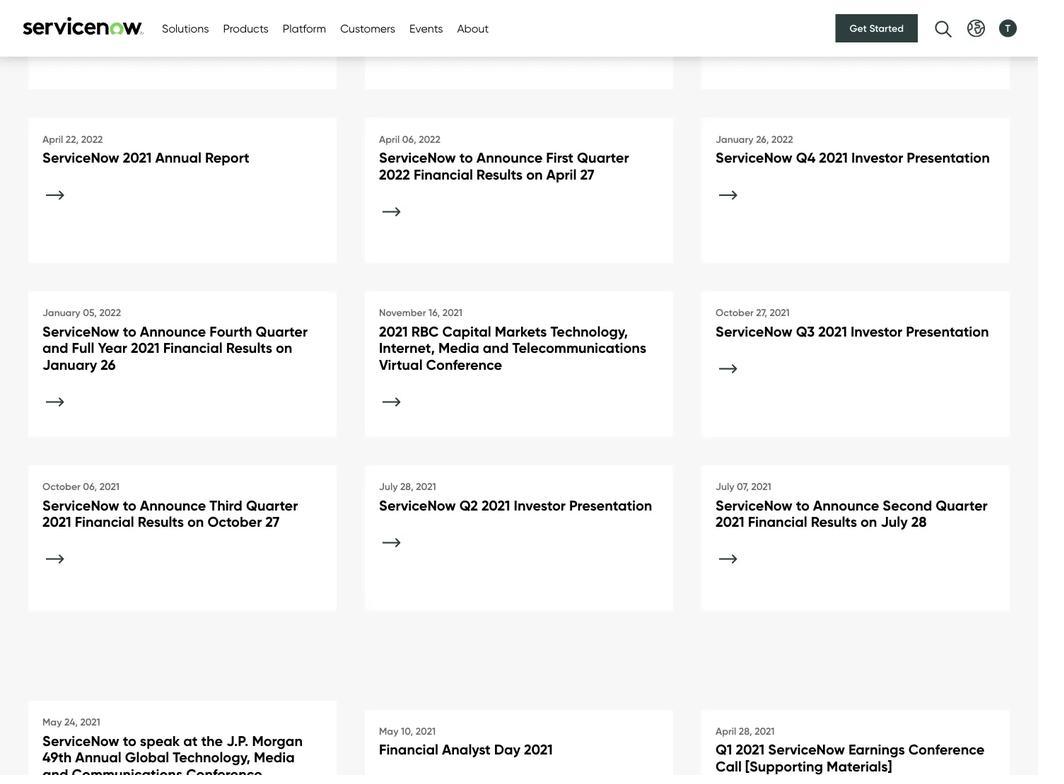 Task type: vqa. For each thing, say whether or not it's contained in the screenshot.
Resources within Resources that will help you take a "business smart" approach to customizations, enabling scale in the Now Platform.
no



Task type: locate. For each thing, give the bounding box(es) containing it.
results
[[477, 166, 523, 183], [226, 340, 272, 357], [138, 513, 184, 531], [811, 513, 857, 531]]

10,
[[401, 725, 413, 737]]

27 inside april 06, 2022 servicenow to announce first quarter 2022 financial results on april 27
[[580, 166, 595, 183]]

april 22, 2022 servicenow 2021 annual report
[[42, 133, 250, 167]]

quarter right 28
[[936, 497, 988, 515]]

may 24, 2021 servicenow to speak at the j.p. morgan 49th annual global technology, media and communications conference
[[42, 717, 303, 775]]

november 16, 2021 2021 rbc capital markets technology, internet, media and telecommunications virtual conference
[[379, 307, 647, 374]]

and inside the may 24, 2021 servicenow to speak at the j.p. morgan 49th annual global technology, media and communications conference
[[42, 766, 68, 775]]

january inside january 26, 2022 servicenow q4 2021 investor presentation
[[716, 133, 754, 145]]

servicenow inside april 06, 2022 servicenow to announce first quarter 2022 financial results on april 27
[[379, 149, 456, 167]]

servicenow inside october 27, 2021 servicenow q3 2021 investor presentation
[[716, 323, 793, 341]]

october
[[716, 307, 754, 319], [42, 481, 81, 493], [208, 513, 262, 531]]

get
[[850, 22, 867, 34]]

speak
[[140, 733, 180, 750]]

and
[[42, 340, 68, 357], [483, 340, 509, 357], [42, 766, 68, 775]]

second
[[883, 497, 932, 515]]

0 horizontal spatial technology,
[[173, 749, 250, 767]]

quarter right first
[[577, 149, 629, 167]]

financial
[[414, 166, 473, 183], [163, 340, 223, 357], [75, 513, 134, 531], [748, 513, 808, 531], [379, 741, 439, 759]]

october for servicenow q3 2021 investor presentation
[[716, 307, 754, 319]]

get started link
[[836, 14, 918, 42]]

2022 for servicenow to announce fourth quarter and full year 2021 financial results on january 26
[[99, 307, 121, 319]]

servicenow
[[42, 149, 119, 167], [379, 149, 456, 167], [716, 149, 793, 167], [42, 323, 119, 341], [716, 323, 793, 341], [42, 497, 119, 515], [379, 497, 456, 515], [716, 497, 793, 515], [42, 733, 119, 750], [768, 741, 845, 759]]

solutions
[[162, 21, 209, 35]]

full
[[72, 340, 94, 357]]

april
[[42, 133, 63, 145], [379, 133, 400, 145], [546, 166, 577, 183], [716, 725, 737, 737]]

conference inside april 28, 2021 q1 2021 servicenow earnings conference call [supporting materials]
[[909, 741, 985, 759]]

quarter inside july 07, 2021 servicenow to announce second quarter 2021 financial results on july 28
[[936, 497, 988, 515]]

july 28, 2021 servicenow q2 2021 investor presentation
[[379, 481, 652, 515]]

1 horizontal spatial may
[[379, 725, 399, 737]]

about
[[457, 21, 489, 35]]

annual inside the may 24, 2021 servicenow to speak at the j.p. morgan 49th annual global technology, media and communications conference
[[75, 749, 122, 767]]

third
[[210, 497, 243, 515]]

announce inside april 06, 2022 servicenow to announce first quarter 2022 financial results on april 27
[[477, 149, 543, 167]]

1 horizontal spatial conference
[[426, 356, 502, 374]]

january 26, 2022 servicenow q4 2021 investor presentation
[[716, 133, 990, 167]]

1 horizontal spatial july
[[716, 481, 735, 493]]

0 vertical spatial presentation
[[907, 149, 990, 167]]

2022
[[81, 133, 103, 145], [419, 133, 441, 145], [772, 133, 793, 145], [379, 166, 410, 183], [99, 307, 121, 319]]

0 horizontal spatial 06,
[[83, 481, 97, 493]]

servicenow inside july 28, 2021 servicenow q2 2021 investor presentation
[[379, 497, 456, 515]]

1 horizontal spatial media
[[439, 340, 479, 357]]

morgan
[[252, 733, 303, 750]]

markets
[[495, 323, 547, 341]]

results inside the october 06, 2021 servicenow to announce third quarter 2021 financial results on october 27
[[138, 513, 184, 531]]

27 for april
[[580, 166, 595, 183]]

27,
[[756, 307, 767, 319]]

0 vertical spatial investor
[[852, 149, 904, 167]]

1 horizontal spatial 27
[[580, 166, 595, 183]]

2022 inside the april 22, 2022 servicenow 2021 annual report
[[81, 133, 103, 145]]

to inside the may 24, 2021 servicenow to speak at the j.p. morgan 49th annual global technology, media and communications conference
[[123, 733, 136, 750]]

22,
[[66, 133, 79, 145]]

2021
[[123, 149, 152, 167], [819, 149, 848, 167], [443, 307, 463, 319], [770, 307, 790, 319], [379, 323, 408, 341], [819, 323, 847, 341], [131, 340, 160, 357], [100, 481, 120, 493], [416, 481, 436, 493], [752, 481, 772, 493], [482, 497, 510, 515], [42, 513, 71, 531], [716, 513, 745, 531], [80, 717, 100, 729], [416, 725, 436, 737], [755, 725, 775, 737], [524, 741, 553, 759], [736, 741, 765, 759]]

telecommunications
[[512, 340, 647, 357]]

servicenow for servicenow 2021 annual report
[[42, 149, 119, 167]]

28,
[[400, 481, 414, 493], [739, 725, 752, 737]]

06, inside april 06, 2022 servicenow to announce first quarter 2022 financial results on april 27
[[402, 133, 416, 145]]

0 vertical spatial october
[[716, 307, 754, 319]]

1 vertical spatial media
[[254, 749, 295, 767]]

q1
[[716, 741, 732, 759]]

0 vertical spatial january
[[716, 133, 754, 145]]

0 horizontal spatial october
[[42, 481, 81, 493]]

january left "05,"
[[42, 307, 80, 319]]

media right j.p.
[[254, 749, 295, 767]]

announce left second
[[813, 497, 879, 515]]

to inside the october 06, 2021 servicenow to announce third quarter 2021 financial results on october 27
[[123, 497, 136, 515]]

2 vertical spatial presentation
[[569, 497, 652, 515]]

on inside july 07, 2021 servicenow to announce second quarter 2021 financial results on july 28
[[861, 513, 877, 531]]

july for servicenow q2 2021 investor presentation
[[379, 481, 398, 493]]

financial inside april 06, 2022 servicenow to announce first quarter 2022 financial results on april 27
[[414, 166, 473, 183]]

october 27, 2021 servicenow q3 2021 investor presentation
[[716, 307, 989, 341]]

1 vertical spatial presentation
[[906, 323, 989, 341]]

conference
[[426, 356, 502, 374], [909, 741, 985, 759], [186, 766, 262, 775]]

26
[[101, 356, 116, 374]]

[supporting
[[745, 758, 823, 775]]

0 vertical spatial media
[[439, 340, 479, 357]]

0 horizontal spatial 27
[[265, 513, 280, 531]]

0 vertical spatial annual
[[155, 149, 202, 167]]

april 06, 2022 servicenow to announce first quarter 2022 financial results on april 27
[[379, 133, 629, 183]]

rbc
[[411, 323, 439, 341]]

capital
[[443, 323, 491, 341]]

quarter inside april 06, 2022 servicenow to announce first quarter 2022 financial results on april 27
[[577, 149, 629, 167]]

conference right earnings at the right
[[909, 741, 985, 759]]

announce inside the october 06, 2021 servicenow to announce third quarter 2021 financial results on october 27
[[140, 497, 206, 515]]

platform button
[[283, 20, 326, 37]]

presentation
[[907, 149, 990, 167], [906, 323, 989, 341], [569, 497, 652, 515]]

technology,
[[551, 323, 628, 341], [173, 749, 250, 767]]

the
[[201, 733, 223, 750]]

january for servicenow q4 2021 investor presentation
[[716, 133, 754, 145]]

49th
[[42, 749, 72, 767]]

on inside the october 06, 2021 servicenow to announce third quarter 2021 financial results on october 27
[[187, 513, 204, 531]]

0 horizontal spatial media
[[254, 749, 295, 767]]

presentation for servicenow q4 2021 investor presentation
[[907, 149, 990, 167]]

media
[[439, 340, 479, 357], [254, 749, 295, 767]]

investor for q3
[[851, 323, 903, 341]]

06,
[[402, 133, 416, 145], [83, 481, 97, 493]]

quarter right third
[[246, 497, 298, 515]]

october inside october 27, 2021 servicenow q3 2021 investor presentation
[[716, 307, 754, 319]]

results for servicenow to announce second quarter 2021 financial results on july 28
[[811, 513, 857, 531]]

1 horizontal spatial 06,
[[402, 133, 416, 145]]

april inside april 28, 2021 q1 2021 servicenow earnings conference call [supporting materials]
[[716, 725, 737, 737]]

first
[[546, 149, 574, 167]]

0 horizontal spatial conference
[[186, 766, 262, 775]]

annual right 49th
[[75, 749, 122, 767]]

april for annual
[[42, 133, 63, 145]]

0 horizontal spatial may
[[42, 717, 62, 729]]

may inside may 10, 2021 financial analyst day 2021
[[379, 725, 399, 737]]

0 horizontal spatial july
[[379, 481, 398, 493]]

may for financial analyst day 2021
[[379, 725, 399, 737]]

conference down the
[[186, 766, 262, 775]]

servicenow for servicenow to announce fourth quarter and full year 2021 financial results on january 26
[[42, 323, 119, 341]]

materials]
[[827, 758, 892, 775]]

investor inside october 27, 2021 servicenow q3 2021 investor presentation
[[851, 323, 903, 341]]

06, inside the october 06, 2021 servicenow to announce third quarter 2021 financial results on october 27
[[83, 481, 97, 493]]

28, inside july 28, 2021 servicenow q2 2021 investor presentation
[[400, 481, 414, 493]]

q3
[[796, 323, 815, 341]]

media down 16,
[[439, 340, 479, 357]]

and inside "november 16, 2021 2021 rbc capital markets technology, internet, media and telecommunications virtual conference"
[[483, 340, 509, 357]]

platform
[[283, 21, 326, 35]]

october 06, 2021 servicenow to announce third quarter 2021 financial results on october 27
[[42, 481, 298, 531]]

2 vertical spatial october
[[208, 513, 262, 531]]

communications
[[72, 766, 183, 775]]

2 horizontal spatial conference
[[909, 741, 985, 759]]

servicenow inside january 26, 2022 servicenow q4 2021 investor presentation
[[716, 149, 793, 167]]

2022 inside january 05, 2022 servicenow to announce fourth quarter and full year 2021 financial results on january 26
[[99, 307, 121, 319]]

financial for servicenow to announce first quarter 2022 financial results on april 27
[[414, 166, 473, 183]]

1 horizontal spatial annual
[[155, 149, 202, 167]]

results inside january 05, 2022 servicenow to announce fourth quarter and full year 2021 financial results on january 26
[[226, 340, 272, 357]]

results inside july 07, 2021 servicenow to announce second quarter 2021 financial results on july 28
[[811, 513, 857, 531]]

analyst
[[442, 741, 491, 759]]

financial inside the october 06, 2021 servicenow to announce third quarter 2021 financial results on october 27
[[75, 513, 134, 531]]

servicenow inside july 07, 2021 servicenow to announce second quarter 2021 financial results on july 28
[[716, 497, 793, 515]]

0 vertical spatial technology,
[[551, 323, 628, 341]]

november
[[379, 307, 426, 319]]

january left the '26,'
[[716, 133, 754, 145]]

on left third
[[187, 513, 204, 531]]

investor
[[852, 149, 904, 167], [851, 323, 903, 341], [514, 497, 566, 515]]

to for global
[[123, 733, 136, 750]]

2 vertical spatial conference
[[186, 766, 262, 775]]

solutions button
[[162, 20, 209, 37]]

to inside july 07, 2021 servicenow to announce second quarter 2021 financial results on july 28
[[796, 497, 810, 515]]

presentation for servicenow q2 2021 investor presentation
[[569, 497, 652, 515]]

presentation inside july 28, 2021 servicenow q2 2021 investor presentation
[[569, 497, 652, 515]]

2022 inside january 26, 2022 servicenow q4 2021 investor presentation
[[772, 133, 793, 145]]

annual left report
[[155, 149, 202, 167]]

0 vertical spatial 06,
[[402, 133, 416, 145]]

0 vertical spatial conference
[[426, 356, 502, 374]]

announce inside july 07, 2021 servicenow to announce second quarter 2021 financial results on july 28
[[813, 497, 879, 515]]

to inside april 06, 2022 servicenow to announce first quarter 2022 financial results on april 27
[[460, 149, 473, 167]]

to for july
[[796, 497, 810, 515]]

virtual
[[379, 356, 423, 374]]

january left 26
[[42, 356, 97, 374]]

quarter inside january 05, 2022 servicenow to announce fourth quarter and full year 2021 financial results on january 26
[[256, 323, 308, 341]]

1 vertical spatial 28,
[[739, 725, 752, 737]]

on
[[526, 166, 543, 183], [276, 340, 292, 357], [187, 513, 204, 531], [861, 513, 877, 531]]

27 inside the october 06, 2021 servicenow to announce third quarter 2021 financial results on october 27
[[265, 513, 280, 531]]

quarter
[[577, 149, 629, 167], [256, 323, 308, 341], [246, 497, 298, 515], [936, 497, 988, 515]]

july
[[379, 481, 398, 493], [716, 481, 735, 493], [881, 513, 908, 531]]

servicenow inside the october 06, 2021 servicenow to announce third quarter 2021 financial results on october 27
[[42, 497, 119, 515]]

customers button
[[340, 20, 395, 37]]

annual
[[155, 149, 202, 167], [75, 749, 122, 767]]

on for servicenow to announce first quarter 2022 financial results on april 27
[[526, 166, 543, 183]]

may inside the may 24, 2021 servicenow to speak at the j.p. morgan 49th annual global technology, media and communications conference
[[42, 717, 62, 729]]

may
[[42, 717, 62, 729], [379, 725, 399, 737]]

2 vertical spatial investor
[[514, 497, 566, 515]]

1 vertical spatial annual
[[75, 749, 122, 767]]

0 vertical spatial 27
[[580, 166, 595, 183]]

may left 10,
[[379, 725, 399, 737]]

financial inside july 07, 2021 servicenow to announce second quarter 2021 financial results on july 28
[[748, 513, 808, 531]]

on left first
[[526, 166, 543, 183]]

q2
[[460, 497, 478, 515]]

investor inside july 28, 2021 servicenow q2 2021 investor presentation
[[514, 497, 566, 515]]

27 right third
[[265, 513, 280, 531]]

1 vertical spatial january
[[42, 307, 80, 319]]

results for servicenow to announce third quarter 2021 financial results on october 27
[[138, 513, 184, 531]]

0 horizontal spatial annual
[[75, 749, 122, 767]]

27 right first
[[580, 166, 595, 183]]

servicenow for servicenow q2 2021 investor presentation
[[379, 497, 456, 515]]

announce left third
[[140, 497, 206, 515]]

1 vertical spatial technology,
[[173, 749, 250, 767]]

announce inside january 05, 2022 servicenow to announce fourth quarter and full year 2021 financial results on january 26
[[140, 323, 206, 341]]

servicenow inside january 05, 2022 servicenow to announce fourth quarter and full year 2021 financial results on january 26
[[42, 323, 119, 341]]

servicenow inside the april 22, 2022 servicenow 2021 annual report
[[42, 149, 119, 167]]

announce
[[477, 149, 543, 167], [140, 323, 206, 341], [140, 497, 206, 515], [813, 497, 879, 515]]

1 horizontal spatial technology,
[[551, 323, 628, 341]]

investor inside january 26, 2022 servicenow q4 2021 investor presentation
[[852, 149, 904, 167]]

presentation inside january 26, 2022 servicenow q4 2021 investor presentation
[[907, 149, 990, 167]]

to for october
[[123, 497, 136, 515]]

27
[[580, 166, 595, 183], [265, 513, 280, 531]]

1 vertical spatial october
[[42, 481, 81, 493]]

0 horizontal spatial 28,
[[400, 481, 414, 493]]

financial for servicenow to announce third quarter 2021 financial results on october 27
[[75, 513, 134, 531]]

results inside april 06, 2022 servicenow to announce first quarter 2022 financial results on april 27
[[477, 166, 523, 183]]

0 vertical spatial 28,
[[400, 481, 414, 493]]

at
[[183, 733, 198, 750]]

conference inside the may 24, 2021 servicenow to speak at the j.p. morgan 49th annual global technology, media and communications conference
[[186, 766, 262, 775]]

january
[[716, 133, 754, 145], [42, 307, 80, 319], [42, 356, 97, 374]]

announce left first
[[477, 149, 543, 167]]

quarter right fourth
[[256, 323, 308, 341]]

financial inside may 10, 2021 financial analyst day 2021
[[379, 741, 439, 759]]

to
[[460, 149, 473, 167], [123, 323, 136, 341], [123, 497, 136, 515], [796, 497, 810, 515], [123, 733, 136, 750]]

1 vertical spatial 06,
[[83, 481, 97, 493]]

presentation inside october 27, 2021 servicenow q3 2021 investor presentation
[[906, 323, 989, 341]]

on left second
[[861, 513, 877, 531]]

1 horizontal spatial 28,
[[739, 725, 752, 737]]

1 vertical spatial conference
[[909, 741, 985, 759]]

and inside january 05, 2022 servicenow to announce fourth quarter and full year 2021 financial results on january 26
[[42, 340, 68, 357]]

announce left fourth
[[140, 323, 206, 341]]

1 vertical spatial 27
[[265, 513, 280, 531]]

2 horizontal spatial october
[[716, 307, 754, 319]]

investor for q2
[[514, 497, 566, 515]]

to inside january 05, 2022 servicenow to announce fourth quarter and full year 2021 financial results on january 26
[[123, 323, 136, 341]]

on right fourth
[[276, 340, 292, 357]]

on inside april 06, 2022 servicenow to announce first quarter 2022 financial results on april 27
[[526, 166, 543, 183]]

quarter inside the october 06, 2021 servicenow to announce third quarter 2021 financial results on october 27
[[246, 497, 298, 515]]

1 vertical spatial investor
[[851, 323, 903, 341]]

conference down capital at the top left of the page
[[426, 356, 502, 374]]

may left 24,
[[42, 717, 62, 729]]

media inside "november 16, 2021 2021 rbc capital markets technology, internet, media and telecommunications virtual conference"
[[439, 340, 479, 357]]

investor for q4
[[852, 149, 904, 167]]

april inside the april 22, 2022 servicenow 2021 annual report
[[42, 133, 63, 145]]

july inside july 28, 2021 servicenow q2 2021 investor presentation
[[379, 481, 398, 493]]

28, inside april 28, 2021 q1 2021 servicenow earnings conference call [supporting materials]
[[739, 725, 752, 737]]



Task type: describe. For each thing, give the bounding box(es) containing it.
results for servicenow to announce first quarter 2022 financial results on april 27
[[477, 166, 523, 183]]

media inside the may 24, 2021 servicenow to speak at the j.p. morgan 49th annual global technology, media and communications conference
[[254, 749, 295, 767]]

2021 inside the april 22, 2022 servicenow 2021 annual report
[[123, 149, 152, 167]]

2021 inside january 05, 2022 servicenow to announce fourth quarter and full year 2021 financial results on january 26
[[131, 340, 160, 357]]

april for announce
[[379, 133, 400, 145]]

financial inside january 05, 2022 servicenow to announce fourth quarter and full year 2021 financial results on january 26
[[163, 340, 223, 357]]

january for servicenow to announce fourth quarter and full year 2021 financial results on january 26
[[42, 307, 80, 319]]

servicenow image
[[21, 17, 145, 35]]

28
[[912, 513, 927, 531]]

on inside january 05, 2022 servicenow to announce fourth quarter and full year 2021 financial results on january 26
[[276, 340, 292, 357]]

about button
[[457, 20, 489, 37]]

2 vertical spatial january
[[42, 356, 97, 374]]

annual inside the april 22, 2022 servicenow 2021 annual report
[[155, 149, 202, 167]]

to for april
[[460, 149, 473, 167]]

06, for 2022
[[402, 133, 416, 145]]

earnings
[[849, 741, 905, 759]]

events button
[[410, 20, 443, 37]]

report
[[205, 149, 250, 167]]

technology, inside the may 24, 2021 servicenow to speak at the j.p. morgan 49th annual global technology, media and communications conference
[[173, 749, 250, 767]]

2022 for servicenow q4 2021 investor presentation
[[772, 133, 793, 145]]

july 07, 2021 servicenow to announce second quarter 2021 financial results on july 28
[[716, 481, 988, 531]]

customers
[[340, 21, 395, 35]]

october for servicenow to announce third quarter 2021 financial results on october 27
[[42, 481, 81, 493]]

2021 inside january 26, 2022 servicenow q4 2021 investor presentation
[[819, 149, 848, 167]]

events
[[410, 21, 443, 35]]

servicenow inside april 28, 2021 q1 2021 servicenow earnings conference call [supporting materials]
[[768, 741, 845, 759]]

april 28, 2021 q1 2021 servicenow earnings conference call [supporting materials]
[[716, 725, 985, 775]]

announce for april
[[477, 149, 543, 167]]

year
[[98, 340, 127, 357]]

global
[[125, 749, 169, 767]]

technology, inside "november 16, 2021 2021 rbc capital markets technology, internet, media and telecommunications virtual conference"
[[551, 323, 628, 341]]

24,
[[64, 717, 78, 729]]

26,
[[756, 133, 769, 145]]

06, for 2021
[[83, 481, 97, 493]]

2 horizontal spatial july
[[881, 513, 908, 531]]

may 10, 2021 financial analyst day 2021
[[379, 725, 553, 759]]

day
[[494, 741, 521, 759]]

quarter for servicenow to announce third quarter 2021 financial results on october 27
[[246, 497, 298, 515]]

conference inside "november 16, 2021 2021 rbc capital markets technology, internet, media and telecommunications virtual conference"
[[426, 356, 502, 374]]

get started
[[850, 22, 904, 34]]

to for financial
[[123, 323, 136, 341]]

servicenow for servicenow q3 2021 investor presentation
[[716, 323, 793, 341]]

j.p.
[[226, 733, 249, 750]]

2022 for servicenow 2021 annual report
[[81, 133, 103, 145]]

july for servicenow to announce second quarter 2021 financial results on july 28
[[716, 481, 735, 493]]

financial for servicenow to announce second quarter 2021 financial results on july 28
[[748, 513, 808, 531]]

fourth
[[210, 323, 252, 341]]

on for servicenow to announce third quarter 2021 financial results on october 27
[[187, 513, 204, 531]]

16,
[[429, 307, 440, 319]]

servicenow for servicenow to announce first quarter 2022 financial results on april 27
[[379, 149, 456, 167]]

28, for q1
[[739, 725, 752, 737]]

january 05, 2022 servicenow to announce fourth quarter and full year 2021 financial results on january 26
[[42, 307, 308, 374]]

2022 for servicenow to announce first quarter 2022 financial results on april 27
[[419, 133, 441, 145]]

28, for servicenow
[[400, 481, 414, 493]]

servicenow for servicenow to announce third quarter 2021 financial results on october 27
[[42, 497, 119, 515]]

05,
[[83, 307, 97, 319]]

07,
[[737, 481, 749, 493]]

products button
[[223, 20, 269, 37]]

april for servicenow
[[716, 725, 737, 737]]

quarter for servicenow to announce fourth quarter and full year 2021 financial results on january 26
[[256, 323, 308, 341]]

2021 inside the may 24, 2021 servicenow to speak at the j.p. morgan 49th annual global technology, media and communications conference
[[80, 717, 100, 729]]

may for servicenow to speak at the j.p. morgan 49th annual global technology, media and communications conference
[[42, 717, 62, 729]]

announce for october
[[140, 497, 206, 515]]

q4
[[796, 149, 816, 167]]

internet,
[[379, 340, 435, 357]]

quarter for servicenow to announce second quarter 2021 financial results on july 28
[[936, 497, 988, 515]]

call
[[716, 758, 742, 775]]

quarter for servicenow to announce first quarter 2022 financial results on april 27
[[577, 149, 629, 167]]

announce for july
[[813, 497, 879, 515]]

servicenow for servicenow q4 2021 investor presentation
[[716, 149, 793, 167]]

servicenow for servicenow to announce second quarter 2021 financial results on july 28
[[716, 497, 793, 515]]

servicenow inside the may 24, 2021 servicenow to speak at the j.p. morgan 49th annual global technology, media and communications conference
[[42, 733, 119, 750]]

products
[[223, 21, 269, 35]]

presentation for servicenow q3 2021 investor presentation
[[906, 323, 989, 341]]

1 horizontal spatial october
[[208, 513, 262, 531]]

announce for financial
[[140, 323, 206, 341]]

on for servicenow to announce second quarter 2021 financial results on july 28
[[861, 513, 877, 531]]

27 for october
[[265, 513, 280, 531]]

started
[[870, 22, 904, 34]]



